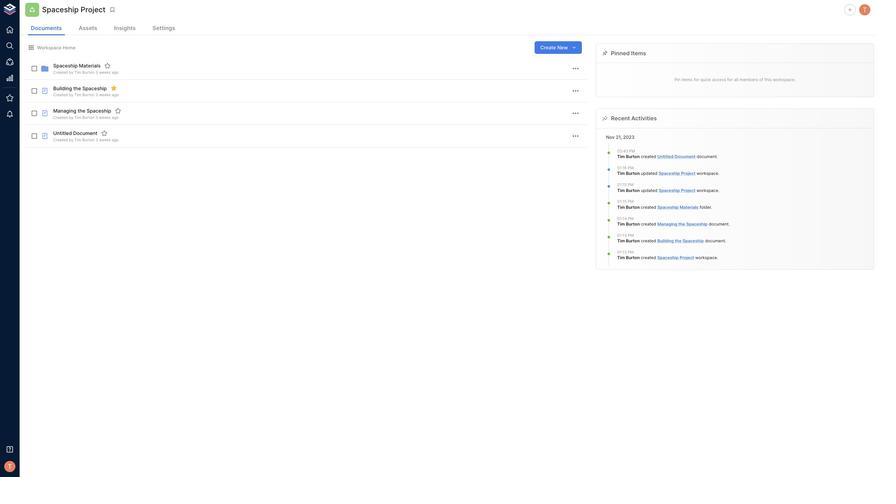 Task type: describe. For each thing, give the bounding box(es) containing it.
tim inside 01:13 pm tim burton created spaceship project workspace .
[[617, 255, 625, 261]]

spaceship down home
[[53, 63, 78, 69]]

0 vertical spatial document
[[73, 130, 97, 136]]

0 horizontal spatial t
[[8, 463, 12, 471]]

created by tim burton 3 weeks ago for managing
[[53, 115, 119, 120]]

01:15 pm tim burton created spaceship materials folder .
[[617, 199, 712, 210]]

document for managing the spaceship
[[709, 222, 729, 227]]

untitled document link
[[657, 154, 696, 159]]

pin
[[674, 77, 681, 82]]

the down building the spaceship
[[78, 108, 85, 114]]

2 for from the left
[[727, 77, 733, 82]]

nov 21, 2023
[[606, 134, 635, 140]]

spaceship up documents
[[42, 5, 79, 14]]

workspace
[[37, 45, 61, 50]]

weeks for managing the spaceship
[[99, 115, 111, 120]]

burton inside 01:13 pm tim burton created spaceship project workspace .
[[626, 255, 640, 261]]

created for spaceship materials
[[53, 70, 68, 75]]

3 for untitled document
[[96, 138, 98, 143]]

ago for managing the spaceship
[[112, 115, 119, 120]]

by for building
[[69, 93, 73, 97]]

project for 01:15 pm tim burton updated spaceship project workspace .
[[681, 188, 695, 193]]

3 for building the spaceship
[[96, 93, 98, 97]]

insights link
[[111, 22, 138, 35]]

tim inside 01:16 pm tim burton updated spaceship project workspace .
[[617, 171, 625, 176]]

untitled document
[[53, 130, 97, 136]]

spaceship project
[[42, 5, 106, 14]]

tim inside 01:15 pm tim burton created spaceship materials folder .
[[617, 205, 625, 210]]

the down spaceship materials
[[73, 85, 81, 91]]

created for managing the spaceship
[[641, 222, 656, 227]]

favorite image for spaceship materials
[[104, 63, 111, 69]]

tim inside 03:43 pm tim burton created untitled document document .
[[617, 154, 625, 159]]

pm for 01:15 pm tim burton created spaceship materials folder .
[[628, 199, 634, 204]]

created by tim burton 3 weeks ago for building
[[53, 93, 119, 97]]

created by tim burton 3 weeks ago for untitled
[[53, 138, 119, 143]]

settings
[[152, 25, 175, 32]]

03:43 pm tim burton created untitled document document .
[[617, 149, 718, 159]]

workspace for 01:13 pm tim burton created spaceship project workspace .
[[695, 255, 717, 261]]

created for untitled document
[[641, 154, 656, 159]]

managing the spaceship link
[[657, 222, 708, 227]]

recent activities
[[611, 115, 657, 122]]

pm for 01:14 pm tim burton created managing the spaceship document .
[[628, 216, 634, 221]]

tim inside 01:15 pm tim burton updated spaceship project workspace .
[[617, 188, 625, 193]]

01:16
[[617, 166, 627, 170]]

of
[[759, 77, 763, 82]]

0 horizontal spatial untitled
[[53, 130, 72, 136]]

updated for 01:15 pm tim burton updated spaceship project workspace .
[[641, 188, 657, 193]]

pm for 01:13 pm tim burton created spaceship project workspace .
[[628, 250, 634, 255]]

. for 01:15 pm tim burton updated spaceship project workspace .
[[718, 188, 719, 193]]

burton inside 01:14 pm tim burton created managing the spaceship document .
[[626, 222, 640, 227]]

document inside 03:43 pm tim burton created untitled document document .
[[697, 154, 717, 159]]

21,
[[616, 134, 622, 140]]

nov
[[606, 134, 615, 140]]

burton inside 01:15 pm tim burton updated spaceship project workspace .
[[626, 188, 640, 193]]

managing the spaceship
[[53, 108, 111, 114]]

settings link
[[150, 22, 178, 35]]

0 vertical spatial t
[[863, 6, 867, 14]]

created for building the spaceship
[[53, 93, 68, 97]]

members
[[740, 77, 758, 82]]

recent
[[611, 115, 630, 122]]

quick
[[700, 77, 711, 82]]

pm for 01:13 pm tim burton created building the spaceship document .
[[628, 233, 634, 238]]

spaceship inside 01:14 pm tim burton created managing the spaceship document .
[[686, 222, 708, 227]]

create new
[[540, 44, 568, 50]]

. for 01:13 pm tim burton created spaceship project workspace .
[[717, 255, 718, 261]]

building inside 01:13 pm tim burton created building the spaceship document .
[[657, 238, 674, 244]]

create new button
[[535, 41, 582, 54]]

the inside 01:14 pm tim burton created managing the spaceship document .
[[678, 222, 685, 227]]

insights
[[114, 25, 136, 32]]

all
[[734, 77, 738, 82]]

workspace for 01:16 pm tim burton updated spaceship project workspace .
[[697, 171, 718, 176]]

spaceship materials link
[[657, 205, 699, 210]]

items
[[682, 77, 693, 82]]

0 horizontal spatial t button
[[2, 459, 18, 475]]

documents
[[31, 25, 62, 32]]

01:15 pm tim burton updated spaceship project workspace .
[[617, 182, 719, 193]]

favorite image
[[115, 108, 121, 114]]

burton inside 03:43 pm tim burton created untitled document document .
[[626, 154, 640, 159]]

created for spaceship materials
[[641, 205, 656, 210]]

spaceship left remove favorite icon
[[82, 85, 107, 91]]

document for building the spaceship
[[705, 238, 725, 244]]

created for managing the spaceship
[[53, 115, 68, 120]]

ago for untitled document
[[112, 138, 119, 143]]

1 for from the left
[[694, 77, 699, 82]]

spaceship inside 01:15 pm tim burton updated spaceship project workspace .
[[659, 188, 680, 193]]

documents link
[[28, 22, 65, 35]]

ago for spaceship materials
[[112, 70, 119, 75]]



Task type: vqa. For each thing, say whether or not it's contained in the screenshot.


Task type: locate. For each thing, give the bounding box(es) containing it.
materials left folder
[[680, 205, 699, 210]]

favorite image up remove favorite icon
[[104, 63, 111, 69]]

activities
[[631, 115, 657, 122]]

2 vertical spatial spaceship project link
[[657, 255, 694, 261]]

1 weeks from the top
[[99, 70, 111, 75]]

the up building the spaceship link
[[678, 222, 685, 227]]

favorite image
[[104, 63, 111, 69], [101, 130, 107, 137]]

document down folder
[[709, 222, 729, 227]]

1 vertical spatial updated
[[641, 188, 657, 193]]

created down spaceship materials
[[53, 70, 68, 75]]

spaceship project link for 01:16 pm tim burton updated spaceship project workspace .
[[659, 171, 695, 176]]

this
[[764, 77, 772, 82]]

1 01:15 from the top
[[617, 182, 627, 187]]

2 3 from the top
[[96, 93, 98, 97]]

pm for 01:15 pm tim burton updated spaceship project workspace .
[[628, 182, 634, 187]]

0 vertical spatial favorite image
[[104, 63, 111, 69]]

1 vertical spatial t
[[8, 463, 12, 471]]

created by tim burton 3 weeks ago for spaceship
[[53, 70, 119, 75]]

1 horizontal spatial t
[[863, 6, 867, 14]]

by for spaceship
[[69, 70, 73, 75]]

spaceship inside 01:16 pm tim burton updated spaceship project workspace .
[[659, 171, 680, 176]]

project inside 01:13 pm tim burton created spaceship project workspace .
[[680, 255, 694, 261]]

building
[[53, 85, 72, 91], [657, 238, 674, 244]]

building the spaceship
[[53, 85, 107, 91]]

spaceship up 01:15 pm tim burton updated spaceship project workspace . at the right top of the page
[[659, 171, 680, 176]]

spaceship project link
[[659, 171, 695, 176], [659, 188, 695, 193], [657, 255, 694, 261]]

1 by from the top
[[69, 70, 73, 75]]

remove favorite image
[[111, 85, 117, 92]]

by for untitled
[[69, 138, 73, 143]]

workspace home link
[[28, 44, 75, 51]]

t
[[863, 6, 867, 14], [8, 463, 12, 471]]

3 down managing the spaceship
[[96, 115, 98, 120]]

1 vertical spatial workspace
[[697, 188, 718, 193]]

01:13 pm tim burton created spaceship project workspace .
[[617, 250, 718, 261]]

1 vertical spatial 01:13
[[617, 250, 627, 255]]

created down the untitled document
[[53, 138, 68, 143]]

spaceship inside 01:13 pm tim burton created building the spaceship document .
[[683, 238, 704, 244]]

1 vertical spatial document
[[709, 222, 729, 227]]

pinned
[[611, 50, 630, 57]]

1 created from the top
[[641, 154, 656, 159]]

0 vertical spatial document
[[697, 154, 717, 159]]

the inside 01:13 pm tim burton created building the spaceship document .
[[675, 238, 682, 244]]

created inside 01:15 pm tim burton created spaceship materials folder .
[[641, 205, 656, 210]]

created by tim burton 3 weeks ago down managing the spaceship
[[53, 115, 119, 120]]

created
[[641, 154, 656, 159], [641, 205, 656, 210], [641, 222, 656, 227], [641, 238, 656, 244], [641, 255, 656, 261]]

favorite image for untitled document
[[101, 130, 107, 137]]

1 horizontal spatial document
[[675, 154, 696, 159]]

01:13 for building the spaceship
[[617, 233, 627, 238]]

document right "untitled document" link
[[697, 154, 717, 159]]

01:15 for updated
[[617, 182, 627, 187]]

spaceship inside 01:13 pm tim burton created spaceship project workspace .
[[657, 255, 679, 261]]

folder
[[700, 205, 711, 210]]

spaceship up 01:14 pm tim burton created managing the spaceship document .
[[657, 205, 679, 210]]

spaceship down 01:13 pm tim burton created building the spaceship document .
[[657, 255, 679, 261]]

building up 01:13 pm tim burton created spaceship project workspace .
[[657, 238, 674, 244]]

01:13 inside 01:13 pm tim burton created building the spaceship document .
[[617, 233, 627, 238]]

1 3 from the top
[[96, 70, 98, 75]]

untitled down managing the spaceship
[[53, 130, 72, 136]]

by down managing the spaceship
[[69, 115, 73, 120]]

created inside 03:43 pm tim burton created untitled document document .
[[641, 154, 656, 159]]

created up the untitled document
[[53, 115, 68, 120]]

0 horizontal spatial building
[[53, 85, 72, 91]]

tim inside 01:14 pm tim burton created managing the spaceship document .
[[617, 222, 625, 227]]

01:15 up 01:14
[[617, 199, 627, 204]]

bookmark image
[[109, 7, 116, 13]]

updated inside 01:16 pm tim burton updated spaceship project workspace .
[[641, 171, 657, 176]]

document inside 01:13 pm tim burton created building the spaceship document .
[[705, 238, 725, 244]]

3 for spaceship materials
[[96, 70, 98, 75]]

pm for 03:43 pm tim burton created untitled document document .
[[629, 149, 635, 154]]

. inside 01:15 pm tim burton created spaceship materials folder .
[[711, 205, 712, 210]]

project for 01:16 pm tim burton updated spaceship project workspace .
[[681, 171, 695, 176]]

1 vertical spatial managing
[[657, 222, 677, 227]]

0 vertical spatial workspace
[[697, 171, 718, 176]]

by down spaceship materials
[[69, 70, 73, 75]]

t button
[[858, 3, 871, 16], [2, 459, 18, 475]]

managing inside 01:14 pm tim burton created managing the spaceship document .
[[657, 222, 677, 227]]

access
[[712, 77, 726, 82]]

spaceship up 01:15 pm tim burton created spaceship materials folder .
[[659, 188, 680, 193]]

untitled
[[53, 130, 72, 136], [657, 154, 674, 159]]

2 ago from the top
[[112, 93, 119, 97]]

managing up the untitled document
[[53, 108, 76, 114]]

by
[[69, 70, 73, 75], [69, 93, 73, 97], [69, 115, 73, 120], [69, 138, 73, 143]]

by for managing
[[69, 115, 73, 120]]

pm inside 01:16 pm tim burton updated spaceship project workspace .
[[628, 166, 634, 170]]

2023
[[623, 134, 635, 140]]

0 vertical spatial untitled
[[53, 130, 72, 136]]

. inside 01:13 pm tim burton created building the spaceship document .
[[725, 238, 726, 244]]

spaceship down 'managing the spaceship' link
[[683, 238, 704, 244]]

2 weeks from the top
[[99, 93, 111, 97]]

1 updated from the top
[[641, 171, 657, 176]]

01:13 inside 01:13 pm tim burton created spaceship project workspace .
[[617, 250, 627, 255]]

created inside 01:14 pm tim burton created managing the spaceship document .
[[641, 222, 656, 227]]

materials up building the spaceship
[[79, 63, 101, 69]]

created
[[53, 70, 68, 75], [53, 93, 68, 97], [53, 115, 68, 120], [53, 138, 68, 143]]

3 down spaceship materials
[[96, 70, 98, 75]]

. inside 03:43 pm tim burton created untitled document document .
[[717, 154, 718, 159]]

weeks for spaceship materials
[[99, 70, 111, 75]]

spaceship inside 01:15 pm tim burton created spaceship materials folder .
[[657, 205, 679, 210]]

0 vertical spatial 01:15
[[617, 182, 627, 187]]

1 vertical spatial building
[[657, 238, 674, 244]]

created inside 01:13 pm tim burton created building the spaceship document .
[[641, 238, 656, 244]]

project inside 01:15 pm tim burton updated spaceship project workspace .
[[681, 188, 695, 193]]

4 ago from the top
[[112, 138, 119, 143]]

4 by from the top
[[69, 138, 73, 143]]

3 by from the top
[[69, 115, 73, 120]]

weeks
[[99, 70, 111, 75], [99, 93, 111, 97], [99, 115, 111, 120], [99, 138, 111, 143]]

document inside 01:14 pm tim burton created managing the spaceship document .
[[709, 222, 729, 227]]

pm for 01:16 pm tim burton updated spaceship project workspace .
[[628, 166, 634, 170]]

01:15 inside 01:15 pm tim burton updated spaceship project workspace .
[[617, 182, 627, 187]]

3 created from the top
[[53, 115, 68, 120]]

project
[[81, 5, 106, 14], [681, 171, 695, 176], [681, 188, 695, 193], [680, 255, 694, 261]]

home
[[63, 45, 75, 50]]

1 vertical spatial t button
[[2, 459, 18, 475]]

3 created from the top
[[641, 222, 656, 227]]

01:15 inside 01:15 pm tim burton created spaceship materials folder .
[[617, 199, 627, 204]]

1 horizontal spatial managing
[[657, 222, 677, 227]]

3
[[96, 70, 98, 75], [96, 93, 98, 97], [96, 115, 98, 120], [96, 138, 98, 143]]

1 vertical spatial untitled
[[657, 154, 674, 159]]

document right building the spaceship link
[[705, 238, 725, 244]]

1 01:13 from the top
[[617, 233, 627, 238]]

document inside 03:43 pm tim burton created untitled document document .
[[675, 154, 696, 159]]

1 vertical spatial document
[[675, 154, 696, 159]]

pm inside 01:13 pm tim burton created building the spaceship document .
[[628, 233, 634, 238]]

tim
[[74, 70, 81, 75], [74, 93, 81, 97], [74, 115, 81, 120], [74, 138, 81, 143], [617, 154, 625, 159], [617, 171, 625, 176], [617, 188, 625, 193], [617, 205, 625, 210], [617, 222, 625, 227], [617, 238, 625, 244], [617, 255, 625, 261]]

spaceship project link for 01:13 pm tim burton created spaceship project workspace .
[[657, 255, 694, 261]]

workspace
[[697, 171, 718, 176], [697, 188, 718, 193], [695, 255, 717, 261]]

items
[[631, 50, 646, 57]]

. inside 01:14 pm tim burton created managing the spaceship document .
[[729, 222, 730, 227]]

project down building the spaceship link
[[680, 255, 694, 261]]

updated up 01:15 pm tim burton created spaceship materials folder .
[[641, 188, 657, 193]]

pm inside 01:13 pm tim burton created spaceship project workspace .
[[628, 250, 634, 255]]

3 weeks from the top
[[99, 115, 111, 120]]

3 down building the spaceship
[[96, 93, 98, 97]]

01:16 pm tim burton updated spaceship project workspace .
[[617, 166, 719, 176]]

01:15 down 01:16
[[617, 182, 627, 187]]

project inside 01:16 pm tim burton updated spaceship project workspace .
[[681, 171, 695, 176]]

created by tim burton 3 weeks ago down building the spaceship
[[53, 93, 119, 97]]

4 3 from the top
[[96, 138, 98, 143]]

ago for building the spaceship
[[112, 93, 119, 97]]

created by tim burton 3 weeks ago
[[53, 70, 119, 75], [53, 93, 119, 97], [53, 115, 119, 120], [53, 138, 119, 143]]

managing up 01:13 pm tim burton created building the spaceship document .
[[657, 222, 677, 227]]

0 horizontal spatial for
[[694, 77, 699, 82]]

pin items for quick access for all members of this workspace.
[[674, 77, 796, 82]]

0 horizontal spatial document
[[73, 130, 97, 136]]

0 vertical spatial building
[[53, 85, 72, 91]]

.
[[717, 154, 718, 159], [718, 171, 719, 176], [718, 188, 719, 193], [711, 205, 712, 210], [729, 222, 730, 227], [725, 238, 726, 244], [717, 255, 718, 261]]

created up 01:13 pm tim burton created spaceship project workspace .
[[641, 238, 656, 244]]

updated inside 01:15 pm tim burton updated spaceship project workspace .
[[641, 188, 657, 193]]

5 created from the top
[[641, 255, 656, 261]]

ago
[[112, 70, 119, 75], [112, 93, 119, 97], [112, 115, 119, 120], [112, 138, 119, 143]]

workspace inside 01:16 pm tim burton updated spaceship project workspace .
[[697, 171, 718, 176]]

. inside 01:13 pm tim burton created spaceship project workspace .
[[717, 255, 718, 261]]

3 created by tim burton 3 weeks ago from the top
[[53, 115, 119, 120]]

01:14 pm tim burton created managing the spaceship document .
[[617, 216, 730, 227]]

created up 01:16 pm tim burton updated spaceship project workspace .
[[641, 154, 656, 159]]

0 horizontal spatial managing
[[53, 108, 76, 114]]

document up 01:16 pm tim burton updated spaceship project workspace .
[[675, 154, 696, 159]]

. inside 01:16 pm tim burton updated spaceship project workspace .
[[718, 171, 719, 176]]

workspace home
[[37, 45, 75, 50]]

untitled inside 03:43 pm tim burton created untitled document document .
[[657, 154, 674, 159]]

spaceship project link up 01:15 pm tim burton updated spaceship project workspace . at the right top of the page
[[659, 171, 695, 176]]

weeks for building the spaceship
[[99, 93, 111, 97]]

project down "untitled document" link
[[681, 171, 695, 176]]

burton inside 01:15 pm tim burton created spaceship materials folder .
[[626, 205, 640, 210]]

pm inside 03:43 pm tim burton created untitled document document .
[[629, 149, 635, 154]]

spaceship
[[42, 5, 79, 14], [53, 63, 78, 69], [82, 85, 107, 91], [87, 108, 111, 114], [659, 171, 680, 176], [659, 188, 680, 193], [657, 205, 679, 210], [686, 222, 708, 227], [683, 238, 704, 244], [657, 255, 679, 261]]

4 created from the top
[[53, 138, 68, 143]]

materials inside 01:15 pm tim burton created spaceship materials folder .
[[680, 205, 699, 210]]

spaceship project link down building the spaceship link
[[657, 255, 694, 261]]

created down 01:13 pm tim burton created building the spaceship document .
[[641, 255, 656, 261]]

1 vertical spatial materials
[[680, 205, 699, 210]]

new
[[557, 44, 568, 50]]

for left quick at the top
[[694, 77, 699, 82]]

1 vertical spatial spaceship project link
[[659, 188, 695, 193]]

project up spaceship materials link at the right top of page
[[681, 188, 695, 193]]

3 for managing the spaceship
[[96, 115, 98, 120]]

spaceship project link for 01:15 pm tim burton updated spaceship project workspace .
[[659, 188, 695, 193]]

workspace.
[[773, 77, 796, 82]]

by down the untitled document
[[69, 138, 73, 143]]

2 created from the top
[[641, 205, 656, 210]]

1 horizontal spatial for
[[727, 77, 733, 82]]

4 weeks from the top
[[99, 138, 111, 143]]

created for building the spaceship
[[641, 238, 656, 244]]

0 vertical spatial materials
[[79, 63, 101, 69]]

created down 01:15 pm tim burton created spaceship materials folder .
[[641, 222, 656, 227]]

created by tim burton 3 weeks ago down spaceship materials
[[53, 70, 119, 75]]

2 created by tim burton 3 weeks ago from the top
[[53, 93, 119, 97]]

. inside 01:15 pm tim burton updated spaceship project workspace .
[[718, 188, 719, 193]]

managing
[[53, 108, 76, 114], [657, 222, 677, 227]]

. for 01:15 pm tim burton created spaceship materials folder .
[[711, 205, 712, 210]]

assets link
[[76, 22, 100, 35]]

4 created from the top
[[641, 238, 656, 244]]

0 vertical spatial t button
[[858, 3, 871, 16]]

pm
[[629, 149, 635, 154], [628, 166, 634, 170], [628, 182, 634, 187], [628, 199, 634, 204], [628, 216, 634, 221], [628, 233, 634, 238], [628, 250, 634, 255]]

burton inside 01:16 pm tim burton updated spaceship project workspace .
[[626, 171, 640, 176]]

spaceship down folder
[[686, 222, 708, 227]]

2 by from the top
[[69, 93, 73, 97]]

workspace inside 01:13 pm tim burton created spaceship project workspace .
[[695, 255, 717, 261]]

2 created from the top
[[53, 93, 68, 97]]

3 down the untitled document
[[96, 138, 98, 143]]

workspace inside 01:15 pm tim burton updated spaceship project workspace .
[[697, 188, 718, 193]]

. for 01:16 pm tim burton updated spaceship project workspace .
[[718, 171, 719, 176]]

building down spaceship materials
[[53, 85, 72, 91]]

01:15
[[617, 182, 627, 187], [617, 199, 627, 204]]

2 01:15 from the top
[[617, 199, 627, 204]]

01:15 for created
[[617, 199, 627, 204]]

0 vertical spatial spaceship project link
[[659, 171, 695, 176]]

1 horizontal spatial untitled
[[657, 154, 674, 159]]

2 vertical spatial document
[[705, 238, 725, 244]]

workspace for 01:15 pm tim burton updated spaceship project workspace .
[[697, 188, 718, 193]]

1 vertical spatial 01:15
[[617, 199, 627, 204]]

. for 03:43 pm tim burton created untitled document document .
[[717, 154, 718, 159]]

tim inside 01:13 pm tim burton created building the spaceship document .
[[617, 238, 625, 244]]

building the spaceship link
[[657, 238, 704, 244]]

document
[[697, 154, 717, 159], [709, 222, 729, 227], [705, 238, 725, 244]]

document down managing the spaceship
[[73, 130, 97, 136]]

burton inside 01:13 pm tim burton created building the spaceship document .
[[626, 238, 640, 244]]

01:14
[[617, 216, 627, 221]]

assets
[[79, 25, 97, 32]]

spaceship left favorite icon
[[87, 108, 111, 114]]

2 updated from the top
[[641, 188, 657, 193]]

project up assets in the top of the page
[[81, 5, 106, 14]]

the
[[73, 85, 81, 91], [78, 108, 85, 114], [678, 222, 685, 227], [675, 238, 682, 244]]

weeks for untitled document
[[99, 138, 111, 143]]

document
[[73, 130, 97, 136], [675, 154, 696, 159]]

spaceship materials
[[53, 63, 101, 69]]

01:13 pm tim burton created building the spaceship document .
[[617, 233, 726, 244]]

updated
[[641, 171, 657, 176], [641, 188, 657, 193]]

for left all
[[727, 77, 733, 82]]

burton
[[82, 70, 94, 75], [82, 93, 94, 97], [82, 115, 94, 120], [82, 138, 94, 143], [626, 154, 640, 159], [626, 171, 640, 176], [626, 188, 640, 193], [626, 205, 640, 210], [626, 222, 640, 227], [626, 238, 640, 244], [626, 255, 640, 261]]

1 ago from the top
[[112, 70, 119, 75]]

created down 01:15 pm tim burton updated spaceship project workspace . at the right top of the page
[[641, 205, 656, 210]]

create
[[540, 44, 556, 50]]

1 vertical spatial favorite image
[[101, 130, 107, 137]]

pm inside 01:14 pm tim burton created managing the spaceship document .
[[628, 216, 634, 221]]

untitled up 01:16 pm tim burton updated spaceship project workspace .
[[657, 154, 674, 159]]

1 created from the top
[[53, 70, 68, 75]]

pinned items
[[611, 50, 646, 57]]

1 horizontal spatial materials
[[680, 205, 699, 210]]

the down 'managing the spaceship' link
[[675, 238, 682, 244]]

4 created by tim burton 3 weeks ago from the top
[[53, 138, 119, 143]]

2 01:13 from the top
[[617, 250, 627, 255]]

01:13
[[617, 233, 627, 238], [617, 250, 627, 255]]

03:43
[[617, 149, 628, 154]]

created for untitled document
[[53, 138, 68, 143]]

by down building the spaceship
[[69, 93, 73, 97]]

for
[[694, 77, 699, 82], [727, 77, 733, 82]]

1 horizontal spatial t button
[[858, 3, 871, 16]]

pm inside 01:15 pm tim burton created spaceship materials folder .
[[628, 199, 634, 204]]

1 created by tim burton 3 weeks ago from the top
[[53, 70, 119, 75]]

pm inside 01:15 pm tim burton updated spaceship project workspace .
[[628, 182, 634, 187]]

updated up 01:15 pm tim burton updated spaceship project workspace . at the right top of the page
[[641, 171, 657, 176]]

3 3 from the top
[[96, 115, 98, 120]]

materials
[[79, 63, 101, 69], [680, 205, 699, 210]]

created for spaceship project
[[641, 255, 656, 261]]

favorite image right the untitled document
[[101, 130, 107, 137]]

0 vertical spatial 01:13
[[617, 233, 627, 238]]

1 horizontal spatial building
[[657, 238, 674, 244]]

spaceship project link up spaceship materials link at the right top of page
[[659, 188, 695, 193]]

0 vertical spatial managing
[[53, 108, 76, 114]]

updated for 01:16 pm tim burton updated spaceship project workspace .
[[641, 171, 657, 176]]

3 ago from the top
[[112, 115, 119, 120]]

created down building the spaceship
[[53, 93, 68, 97]]

2 vertical spatial workspace
[[695, 255, 717, 261]]

01:13 for spaceship project
[[617, 250, 627, 255]]

created by tim burton 3 weeks ago down the untitled document
[[53, 138, 119, 143]]

created inside 01:13 pm tim burton created spaceship project workspace .
[[641, 255, 656, 261]]

0 horizontal spatial materials
[[79, 63, 101, 69]]

0 vertical spatial updated
[[641, 171, 657, 176]]

project for 01:13 pm tim burton created spaceship project workspace .
[[680, 255, 694, 261]]



